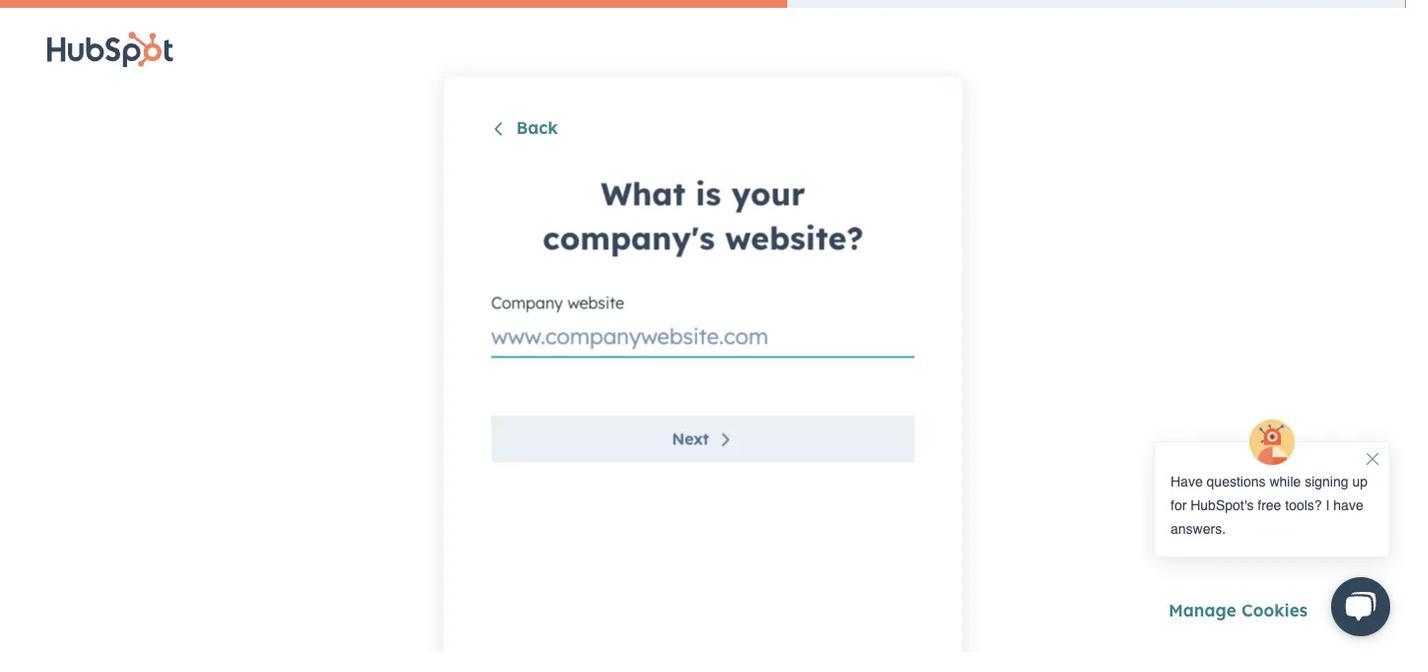 Task type: vqa. For each thing, say whether or not it's contained in the screenshot.
dialog
no



Task type: describe. For each thing, give the bounding box(es) containing it.
company's
[[543, 218, 715, 257]]

chat widget region
[[1134, 418, 1406, 652]]

Company website text field
[[491, 319, 915, 358]]

website
[[568, 293, 624, 313]]

cookies
[[1242, 600, 1308, 621]]

hubspot image
[[47, 32, 173, 68]]

company website
[[491, 293, 624, 313]]

your
[[731, 174, 806, 213]]

back
[[516, 117, 558, 138]]

is
[[696, 174, 721, 213]]

what is your company's website?
[[543, 174, 864, 257]]



Task type: locate. For each thing, give the bounding box(es) containing it.
what
[[601, 174, 686, 213]]

step 5 of 8 progress bar
[[0, 0, 788, 8]]

company
[[491, 293, 563, 313]]

manage cookies
[[1169, 600, 1308, 621]]

manage cookies link
[[1169, 600, 1308, 621]]

next button
[[491, 416, 915, 463]]

next
[[672, 429, 709, 449]]

back button
[[491, 117, 558, 142]]

manage
[[1169, 600, 1237, 621]]

website?
[[725, 218, 864, 257]]



